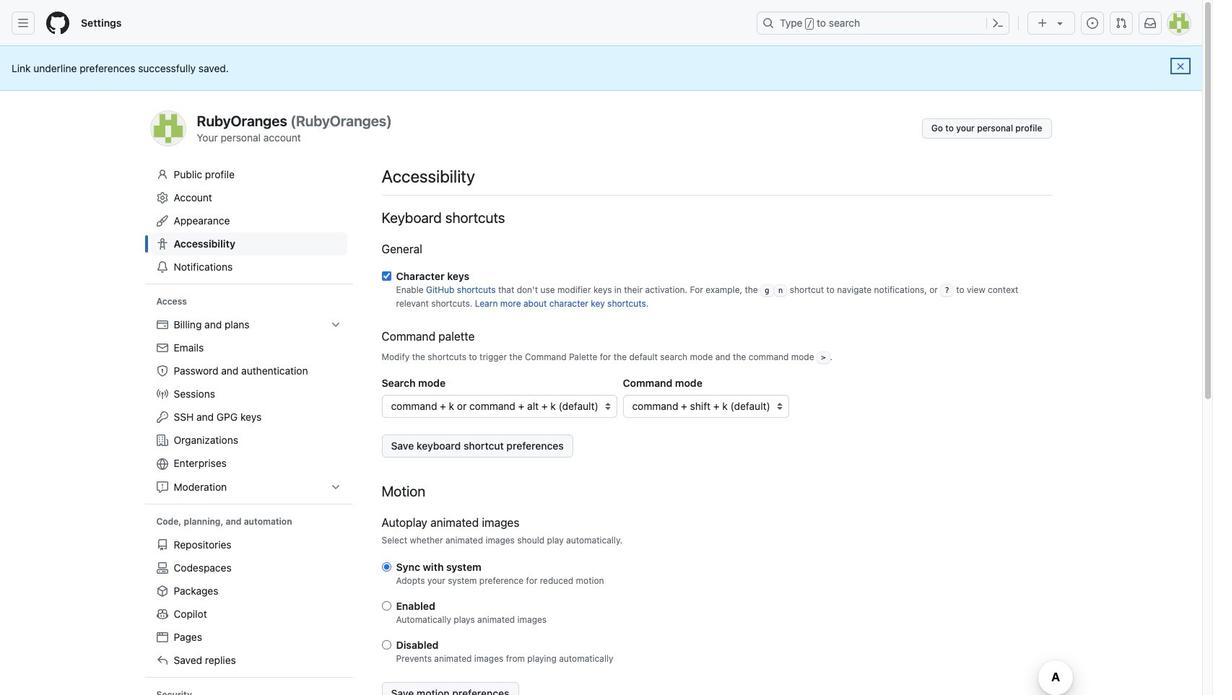 Task type: vqa. For each thing, say whether or not it's contained in the screenshot.
"gear" icon on the left top of page
yes



Task type: describe. For each thing, give the bounding box(es) containing it.
@rubyoranges image
[[151, 111, 185, 146]]

reply image
[[156, 655, 168, 667]]

2 list from the top
[[151, 534, 347, 673]]

dismiss this message image
[[1176, 61, 1187, 72]]

paintbrush image
[[156, 215, 168, 227]]

broadcast image
[[156, 389, 168, 400]]

globe image
[[156, 459, 168, 470]]

key image
[[156, 412, 168, 423]]

notifications image
[[1145, 17, 1157, 29]]

command palette image
[[993, 17, 1004, 29]]

1 list from the top
[[151, 314, 347, 499]]

git pull request image
[[1116, 17, 1128, 29]]

shield lock image
[[156, 366, 168, 377]]

issue opened image
[[1087, 17, 1099, 29]]

plus image
[[1038, 17, 1049, 29]]

organization image
[[156, 435, 168, 447]]

package image
[[156, 586, 168, 598]]

browser image
[[156, 632, 168, 644]]

mail image
[[156, 342, 168, 354]]



Task type: locate. For each thing, give the bounding box(es) containing it.
codespaces image
[[156, 563, 168, 574]]

1 vertical spatial list
[[151, 534, 347, 673]]

0 vertical spatial list
[[151, 314, 347, 499]]

None checkbox
[[382, 272, 391, 281]]

None radio
[[382, 563, 391, 572], [382, 641, 391, 650], [382, 563, 391, 572], [382, 641, 391, 650]]

person image
[[156, 169, 168, 181]]

gear image
[[156, 192, 168, 204]]

copilot image
[[156, 609, 168, 621]]

None radio
[[382, 602, 391, 611]]

bell image
[[156, 262, 168, 273]]

list
[[151, 314, 347, 499], [151, 534, 347, 673]]

alert
[[12, 61, 1192, 76]]

homepage image
[[46, 12, 69, 35]]

repo image
[[156, 540, 168, 551]]

accessibility image
[[156, 238, 168, 250]]

triangle down image
[[1055, 17, 1067, 29]]



